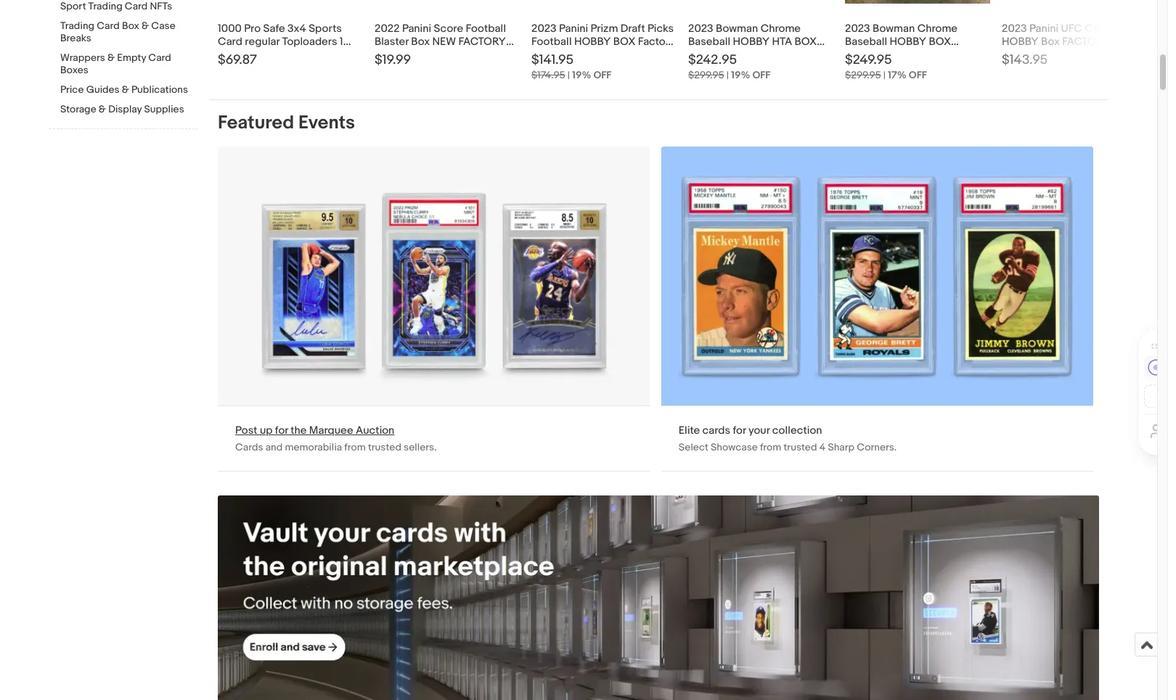 Task type: describe. For each thing, give the bounding box(es) containing it.
collection
[[772, 424, 822, 438]]

from inside post up for the marquee auction cards and memorabilia from trusted sellers.
[[344, 442, 366, 454]]

sealed inside 2023 panini prizm draft picks football hobby box factory sealed 4 autos
[[531, 48, 566, 62]]

cards
[[235, 442, 263, 454]]

2023 for $242.95
[[688, 22, 713, 36]]

2023 for $141.95
[[531, 22, 557, 36]]

packs
[[1052, 48, 1081, 62]]

from inside elite cards for your collection select showcase from trusted 4 sharp corners.
[[760, 442, 781, 454]]

ufc
[[1061, 22, 1082, 36]]

sport trading card nfts link
[[60, 0, 198, 14]]

box inside 2023 panini prizm draft picks football hobby box factory sealed 4 autos
[[613, 35, 636, 49]]

& left empty
[[107, 52, 115, 64]]

$141.95 $174.95 | 19% off
[[531, 52, 612, 82]]

post
[[235, 424, 257, 438]]

19% for $242.95
[[731, 69, 750, 82]]

score
[[434, 22, 463, 36]]

auction
[[356, 424, 394, 438]]

factory inside 2023 panini ufc chronicles hobby box factory sealed 6 packs 2 autos
[[1062, 35, 1110, 49]]

$242.95 $299.95 | 19% off
[[688, 52, 771, 82]]

box inside sport trading card nfts trading card box & case breaks wrappers & empty card boxes price guides & publications storage & display supplies
[[122, 20, 139, 32]]

19% for $141.95
[[572, 69, 591, 82]]

$299.95 for $249.95
[[845, 69, 881, 82]]

$141.95
[[531, 52, 574, 68]]

hobby for $242.95
[[733, 35, 770, 49]]

picks
[[648, 22, 674, 36]]

2 horizontal spatial card
[[148, 52, 171, 64]]

& up display
[[122, 83, 129, 96]]

breaks
[[60, 32, 91, 44]]

chrome for $242.95
[[761, 22, 801, 36]]

trusted inside elite cards for your collection select showcase from trusted 4 sharp corners.
[[784, 442, 817, 454]]

| for $242.95
[[727, 69, 729, 82]]

storage & display supplies link
[[60, 103, 198, 117]]

nfts
[[150, 0, 172, 12]]

your
[[748, 424, 770, 438]]

$299.95 text field
[[845, 69, 881, 82]]

1 vertical spatial trading
[[60, 20, 94, 32]]

prizm
[[591, 22, 618, 36]]

boxes
[[60, 64, 88, 76]]

2 inside 2023 bowman chrome baseball hobby box factory sealed 2 autos
[[921, 48, 927, 62]]

factory inside 2023 bowman chrome baseball hobby box factory sealed 2 autos
[[845, 48, 882, 62]]

ebay vault image
[[218, 496, 1099, 701]]

cards
[[702, 424, 730, 438]]

$69.87
[[218, 52, 257, 68]]

for for cards
[[733, 424, 746, 438]]

blaster
[[375, 35, 409, 49]]

case
[[151, 20, 175, 32]]

featured events
[[218, 112, 355, 135]]

memorabilia
[[285, 442, 342, 454]]

storage
[[60, 103, 96, 115]]

panini for $19.99
[[402, 22, 431, 36]]

new
[[432, 35, 456, 49]]

| for $141.95
[[568, 69, 570, 82]]

sealed inside 2023 bowman chrome baseball hobby box factory sealed 2 autos
[[884, 48, 919, 62]]

sport trading card nfts trading card box & case breaks wrappers & empty card boxes price guides & publications storage & display supplies
[[60, 0, 188, 115]]

1 vertical spatial card
[[97, 20, 120, 32]]

$299.95 text field
[[688, 69, 724, 82]]

chrome for $249.95
[[917, 22, 958, 36]]

autos inside 2023 bowman chrome baseball hobby box factory sealed 2 autos
[[930, 48, 959, 62]]

and
[[265, 442, 283, 454]]

box for $19.99
[[411, 35, 430, 49]]

2023 panini prizm draft picks football hobby box factory sealed 4 autos
[[531, 22, 675, 62]]

box inside 2023 bowman chrome baseball hobby hta box factory sealed 3 autos
[[795, 35, 817, 49]]

autos inside 2023 panini ufc chronicles hobby box factory sealed 6 packs 2 autos
[[1092, 48, 1121, 62]]

2023 panini ufc chronicles hobby box factory sealed 6 packs 2 autos image
[[1002, 0, 1147, 7]]

sport
[[60, 0, 86, 12]]

price guides & publications link
[[60, 83, 198, 97]]

factory inside 2023 panini prizm draft picks football hobby box factory sealed 4 autos
[[638, 35, 675, 49]]

$19.99
[[375, 52, 411, 68]]

sealed inside 2022 panini score football blaster box new factory sealed
[[375, 48, 413, 62]]

bowman for $242.95
[[716, 22, 758, 36]]

display
[[108, 103, 142, 115]]

chronicles
[[1085, 22, 1139, 36]]

6
[[1043, 48, 1050, 62]]



Task type: locate. For each thing, give the bounding box(es) containing it.
box down sport trading card nfts link
[[122, 20, 139, 32]]

1 horizontal spatial for
[[733, 424, 746, 438]]

box for $143.95
[[1041, 35, 1060, 49]]

bowman
[[716, 22, 758, 36], [873, 22, 915, 36]]

& left case
[[142, 20, 149, 32]]

$249.95
[[845, 52, 892, 68]]

showcase
[[711, 442, 758, 454]]

autos down "2023 bowman chrome baseball hobby box factory sealed 2 autos" image
[[930, 48, 959, 62]]

supplies
[[144, 103, 184, 115]]

bowman down "2023 bowman chrome baseball hobby box factory sealed 2 autos" image
[[873, 22, 915, 36]]

2 chrome from the left
[[917, 22, 958, 36]]

hobby for $143.95
[[1002, 35, 1039, 49]]

trusted
[[368, 442, 401, 454], [784, 442, 817, 454]]

2 trusted from the left
[[784, 442, 817, 454]]

2 horizontal spatial autos
[[1092, 48, 1121, 62]]

$299.95 down the $249.95
[[845, 69, 881, 82]]

panini for $143.95
[[1029, 22, 1059, 36]]

2 horizontal spatial box
[[1041, 35, 1060, 49]]

box left new
[[411, 35, 430, 49]]

panini up 6
[[1029, 22, 1059, 36]]

1 panini from the left
[[402, 22, 431, 36]]

0 horizontal spatial baseball
[[688, 35, 731, 49]]

0 vertical spatial 4
[[568, 48, 575, 62]]

elite cards for your collection select showcase from trusted 4 sharp corners.
[[679, 424, 897, 454]]

sealed up 17%
[[884, 48, 919, 62]]

sealed inside 2023 bowman chrome baseball hobby hta box factory sealed 3 autos
[[728, 48, 762, 62]]

2 $299.95 from the left
[[845, 69, 881, 82]]

chrome
[[761, 22, 801, 36], [917, 22, 958, 36]]

chrome inside 2023 bowman chrome baseball hobby box factory sealed 2 autos
[[917, 22, 958, 36]]

0 horizontal spatial |
[[568, 69, 570, 82]]

$242.95
[[688, 52, 737, 68]]

2 sealed from the left
[[728, 48, 762, 62]]

0 horizontal spatial sealed
[[375, 48, 413, 62]]

1 2 from the left
[[921, 48, 927, 62]]

2023 inside 2023 bowman chrome baseball hobby box factory sealed 2 autos
[[845, 22, 870, 36]]

2022
[[375, 22, 400, 36]]

none text field containing post up for the marquee auction
[[218, 147, 650, 471]]

sealed down "2022"
[[375, 48, 413, 62]]

$143.95
[[1002, 52, 1048, 68]]

empty
[[117, 52, 146, 64]]

2 baseball from the left
[[845, 35, 887, 49]]

chrome inside 2023 bowman chrome baseball hobby hta box factory sealed 3 autos
[[761, 22, 801, 36]]

1 sealed from the left
[[375, 48, 413, 62]]

from
[[344, 442, 366, 454], [760, 442, 781, 454]]

2 box from the left
[[795, 35, 817, 49]]

football right the score
[[466, 22, 506, 36]]

$174.95 text field
[[531, 69, 565, 82]]

price
[[60, 83, 84, 96]]

0 horizontal spatial 2
[[921, 48, 927, 62]]

baseball up the $249.95
[[845, 35, 887, 49]]

football up $141.95
[[531, 35, 572, 49]]

off for $141.95
[[594, 69, 612, 82]]

1 horizontal spatial chrome
[[917, 22, 958, 36]]

1 horizontal spatial panini
[[559, 22, 588, 36]]

off for $249.95
[[909, 69, 927, 82]]

factory right new
[[458, 35, 506, 49]]

4 2023 from the left
[[1002, 22, 1027, 36]]

bowman inside 2023 bowman chrome baseball hobby box factory sealed 2 autos
[[873, 22, 915, 36]]

$249.95 $299.95 | 17% off
[[845, 52, 927, 82]]

3 | from the left
[[883, 69, 886, 82]]

for up showcase
[[733, 424, 746, 438]]

4 left autos
[[568, 48, 575, 62]]

football inside 2022 panini score football blaster box new factory sealed
[[466, 22, 506, 36]]

| right $174.95 "text field"
[[568, 69, 570, 82]]

autos right 3
[[773, 48, 802, 62]]

baseball for $242.95
[[688, 35, 731, 49]]

guides
[[86, 83, 120, 96]]

trading
[[88, 0, 123, 12], [60, 20, 94, 32]]

baseball
[[688, 35, 731, 49], [845, 35, 887, 49]]

autos
[[578, 48, 613, 62]]

hobby
[[574, 35, 611, 49], [733, 35, 770, 49], [890, 35, 926, 49], [1002, 35, 1039, 49]]

1 horizontal spatial card
[[125, 0, 148, 12]]

publications
[[131, 83, 188, 96]]

sealed
[[531, 48, 566, 62], [728, 48, 762, 62], [884, 48, 919, 62]]

4
[[568, 48, 575, 62], [819, 442, 826, 454]]

1 horizontal spatial factory
[[1062, 35, 1110, 49]]

autos inside 2023 bowman chrome baseball hobby hta box factory sealed 3 autos
[[773, 48, 802, 62]]

1 horizontal spatial bowman
[[873, 22, 915, 36]]

1 horizontal spatial $299.95
[[845, 69, 881, 82]]

2
[[921, 48, 927, 62], [1084, 48, 1090, 62]]

box down "2023 bowman chrome baseball hobby box factory sealed 2 autos" image
[[929, 35, 951, 49]]

0 vertical spatial trading
[[88, 0, 123, 12]]

select
[[679, 442, 709, 454]]

1 horizontal spatial off
[[752, 69, 771, 82]]

$299.95 inside $249.95 $299.95 | 17% off
[[845, 69, 881, 82]]

box inside 2022 panini score football blaster box new factory sealed
[[411, 35, 430, 49]]

for inside post up for the marquee auction cards and memorabilia from trusted sellers.
[[275, 424, 288, 438]]

2 off from the left
[[752, 69, 771, 82]]

off for $242.95
[[752, 69, 771, 82]]

0 horizontal spatial sealed
[[531, 48, 566, 62]]

hobby left the hta
[[733, 35, 770, 49]]

2023 up $141.95
[[531, 22, 557, 36]]

factory
[[638, 35, 675, 49], [688, 48, 725, 62], [845, 48, 882, 62]]

from down auction
[[344, 442, 366, 454]]

2023 up $143.95
[[1002, 22, 1027, 36]]

| inside $242.95 $299.95 | 19% off
[[727, 69, 729, 82]]

19% down the $242.95
[[731, 69, 750, 82]]

2 | from the left
[[727, 69, 729, 82]]

3
[[764, 48, 771, 62]]

1 vertical spatial 4
[[819, 442, 826, 454]]

0 horizontal spatial for
[[275, 424, 288, 438]]

wrappers & empty card boxes link
[[60, 52, 198, 78]]

panini inside 2023 panini ufc chronicles hobby box factory sealed 6 packs 2 autos
[[1029, 22, 1059, 36]]

card down sport trading card nfts link
[[97, 20, 120, 32]]

off inside $249.95 $299.95 | 17% off
[[909, 69, 927, 82]]

sealed up $174.95 "text field"
[[531, 48, 566, 62]]

hobby inside 2023 bowman chrome baseball hobby box factory sealed 2 autos
[[890, 35, 926, 49]]

box
[[613, 35, 636, 49], [795, 35, 817, 49], [929, 35, 951, 49]]

off
[[594, 69, 612, 82], [752, 69, 771, 82], [909, 69, 927, 82]]

0 horizontal spatial 19%
[[572, 69, 591, 82]]

2023 panini ufc chronicles hobby box factory sealed 6 packs 2 autos
[[1002, 22, 1139, 62]]

2 for from the left
[[733, 424, 746, 438]]

hobby up $141.95 $174.95 | 19% off on the top
[[574, 35, 611, 49]]

elite
[[679, 424, 700, 438]]

2023 up the $242.95
[[688, 22, 713, 36]]

events
[[298, 112, 355, 135]]

panini left prizm
[[559, 22, 588, 36]]

box right autos
[[613, 35, 636, 49]]

chrome down "2023 bowman chrome baseball hobby box factory sealed 2 autos" image
[[917, 22, 958, 36]]

4 left sharp
[[819, 442, 826, 454]]

hobby up $249.95 $299.95 | 17% off
[[890, 35, 926, 49]]

|
[[568, 69, 570, 82], [727, 69, 729, 82], [883, 69, 886, 82]]

3 autos from the left
[[1092, 48, 1121, 62]]

0 horizontal spatial panini
[[402, 22, 431, 36]]

1 horizontal spatial trusted
[[784, 442, 817, 454]]

box right the hta
[[795, 35, 817, 49]]

1 trusted from the left
[[368, 442, 401, 454]]

2023 bowman chrome baseball hobby box factory sealed 2 autos
[[845, 22, 959, 62]]

2023 inside 2023 panini ufc chronicles hobby box factory sealed 6 packs 2 autos
[[1002, 22, 1027, 36]]

hta
[[772, 35, 792, 49]]

off down 3
[[752, 69, 771, 82]]

marquee
[[309, 424, 353, 438]]

trusted inside post up for the marquee auction cards and memorabilia from trusted sellers.
[[368, 442, 401, 454]]

off down autos
[[594, 69, 612, 82]]

1 | from the left
[[568, 69, 570, 82]]

| inside $249.95 $299.95 | 17% off
[[883, 69, 886, 82]]

&
[[142, 20, 149, 32], [107, 52, 115, 64], [122, 83, 129, 96], [99, 103, 106, 115]]

sealed left 6
[[1002, 48, 1041, 62]]

box left 'ufc'
[[1041, 35, 1060, 49]]

1 factory from the left
[[458, 35, 506, 49]]

off inside $242.95 $299.95 | 19% off
[[752, 69, 771, 82]]

trading card box & case breaks link
[[60, 20, 198, 46]]

0 horizontal spatial football
[[466, 22, 506, 36]]

| for $249.95
[[883, 69, 886, 82]]

panini
[[402, 22, 431, 36], [559, 22, 588, 36], [1029, 22, 1059, 36]]

3 sealed from the left
[[884, 48, 919, 62]]

autos down chronicles
[[1092, 48, 1121, 62]]

| inside $141.95 $174.95 | 19% off
[[568, 69, 570, 82]]

factory up $299.95 text field
[[688, 48, 725, 62]]

trusted down collection
[[784, 442, 817, 454]]

17%
[[888, 69, 907, 82]]

1 off from the left
[[594, 69, 612, 82]]

2 inside 2023 panini ufc chronicles hobby box factory sealed 6 packs 2 autos
[[1084, 48, 1090, 62]]

for right up
[[275, 424, 288, 438]]

panini right "2022"
[[402, 22, 431, 36]]

2 hobby from the left
[[733, 35, 770, 49]]

baseball inside 2023 bowman chrome baseball hobby hta box factory sealed 3 autos
[[688, 35, 731, 49]]

bowman for $249.95
[[873, 22, 915, 36]]

0 horizontal spatial card
[[97, 20, 120, 32]]

factory down 2023 panini ufc chronicles hobby box factory sealed 6 packs 2 autos "image"
[[1062, 35, 1110, 49]]

box inside 2023 bowman chrome baseball hobby box factory sealed 2 autos
[[929, 35, 951, 49]]

1 horizontal spatial 19%
[[731, 69, 750, 82]]

off right 17%
[[909, 69, 927, 82]]

1 horizontal spatial 4
[[819, 442, 826, 454]]

2 horizontal spatial off
[[909, 69, 927, 82]]

sealed
[[375, 48, 413, 62], [1002, 48, 1041, 62]]

1 horizontal spatial autos
[[930, 48, 959, 62]]

baseball up the $242.95
[[688, 35, 731, 49]]

2023 inside 2023 panini prizm draft picks football hobby box factory sealed 4 autos
[[531, 22, 557, 36]]

2023 bowman chrome baseball hobby hta box factory sealed 3 autos
[[688, 22, 817, 62]]

3 hobby from the left
[[890, 35, 926, 49]]

sharp
[[828, 442, 855, 454]]

box inside 2023 panini ufc chronicles hobby box factory sealed 6 packs 2 autos
[[1041, 35, 1060, 49]]

panini inside 2023 panini prizm draft picks football hobby box factory sealed 4 autos
[[559, 22, 588, 36]]

post up for the marquee auction cards and memorabilia from trusted sellers.
[[235, 424, 437, 454]]

up
[[260, 424, 273, 438]]

autos
[[773, 48, 802, 62], [930, 48, 959, 62], [1092, 48, 1121, 62]]

2023 for $249.95
[[845, 22, 870, 36]]

19% down autos
[[572, 69, 591, 82]]

2 horizontal spatial factory
[[845, 48, 882, 62]]

hobby inside 2023 panini prizm draft picks football hobby box factory sealed 4 autos
[[574, 35, 611, 49]]

19%
[[572, 69, 591, 82], [731, 69, 750, 82]]

0 vertical spatial card
[[125, 0, 148, 12]]

4 hobby from the left
[[1002, 35, 1039, 49]]

0 horizontal spatial bowman
[[716, 22, 758, 36]]

2 sealed from the left
[[1002, 48, 1041, 62]]

hobby for $249.95
[[890, 35, 926, 49]]

2023 inside 2023 bowman chrome baseball hobby hta box factory sealed 3 autos
[[688, 22, 713, 36]]

2023 up the $249.95
[[845, 22, 870, 36]]

1 horizontal spatial sealed
[[1002, 48, 1041, 62]]

1 $299.95 from the left
[[688, 69, 724, 82]]

1 horizontal spatial factory
[[688, 48, 725, 62]]

4 inside elite cards for your collection select showcase from trusted 4 sharp corners.
[[819, 442, 826, 454]]

2 bowman from the left
[[873, 22, 915, 36]]

0 horizontal spatial from
[[344, 442, 366, 454]]

1 hobby from the left
[[574, 35, 611, 49]]

2 right packs
[[1084, 48, 1090, 62]]

$299.95 for $242.95
[[688, 69, 724, 82]]

1 19% from the left
[[572, 69, 591, 82]]

1 horizontal spatial box
[[411, 35, 430, 49]]

2 down "2023 bowman chrome baseball hobby box factory sealed 2 autos" image
[[921, 48, 927, 62]]

4 inside 2023 panini prizm draft picks football hobby box factory sealed 4 autos
[[568, 48, 575, 62]]

football
[[466, 22, 506, 36], [531, 35, 572, 49]]

panini inside 2022 panini score football blaster box new factory sealed
[[402, 22, 431, 36]]

1 horizontal spatial from
[[760, 442, 781, 454]]

3 box from the left
[[929, 35, 951, 49]]

0 horizontal spatial 4
[[568, 48, 575, 62]]

$299.95 inside $242.95 $299.95 | 19% off
[[688, 69, 724, 82]]

2 horizontal spatial sealed
[[884, 48, 919, 62]]

$69.87 link
[[218, 0, 363, 84]]

hobby up $143.95
[[1002, 35, 1039, 49]]

trusted down auction
[[368, 442, 401, 454]]

1 from from the left
[[344, 442, 366, 454]]

none text field ebay vault
[[218, 496, 1099, 701]]

2 horizontal spatial box
[[929, 35, 951, 49]]

2 factory from the left
[[1062, 35, 1110, 49]]

0 horizontal spatial autos
[[773, 48, 802, 62]]

bowman inside 2023 bowman chrome baseball hobby hta box factory sealed 3 autos
[[716, 22, 758, 36]]

factory right prizm
[[638, 35, 675, 49]]

2 vertical spatial card
[[148, 52, 171, 64]]

2 19% from the left
[[731, 69, 750, 82]]

for for up
[[275, 424, 288, 438]]

1 horizontal spatial |
[[727, 69, 729, 82]]

0 horizontal spatial factory
[[458, 35, 506, 49]]

2023
[[531, 22, 557, 36], [688, 22, 713, 36], [845, 22, 870, 36], [1002, 22, 1027, 36]]

2 2 from the left
[[1084, 48, 1090, 62]]

2 from from the left
[[760, 442, 781, 454]]

factory up $299.95 text box
[[845, 48, 882, 62]]

0 horizontal spatial off
[[594, 69, 612, 82]]

chrome up 3
[[761, 22, 801, 36]]

off inside $141.95 $174.95 | 19% off
[[594, 69, 612, 82]]

$299.95
[[688, 69, 724, 82], [845, 69, 881, 82]]

wrappers
[[60, 52, 105, 64]]

3 off from the left
[[909, 69, 927, 82]]

2022 panini score football blaster box new factory sealed
[[375, 22, 506, 62]]

football inside 2023 panini prizm draft picks football hobby box factory sealed 4 autos
[[531, 35, 572, 49]]

2 autos from the left
[[930, 48, 959, 62]]

hobby inside 2023 bowman chrome baseball hobby hta box factory sealed 3 autos
[[733, 35, 770, 49]]

3 2023 from the left
[[845, 22, 870, 36]]

card left 'nfts'
[[125, 0, 148, 12]]

1 baseball from the left
[[688, 35, 731, 49]]

factory inside 2023 bowman chrome baseball hobby hta box factory sealed 3 autos
[[688, 48, 725, 62]]

None text field
[[218, 147, 650, 471]]

0 horizontal spatial trusted
[[368, 442, 401, 454]]

sellers.
[[404, 442, 437, 454]]

bowman up $242.95 $299.95 | 19% off
[[716, 22, 758, 36]]

1 sealed from the left
[[531, 48, 566, 62]]

0 horizontal spatial chrome
[[761, 22, 801, 36]]

1 horizontal spatial football
[[531, 35, 572, 49]]

0 horizontal spatial box
[[613, 35, 636, 49]]

2 horizontal spatial panini
[[1029, 22, 1059, 36]]

1 box from the left
[[613, 35, 636, 49]]

sealed inside 2023 panini ufc chronicles hobby box factory sealed 6 packs 2 autos
[[1002, 48, 1041, 62]]

card right empty
[[148, 52, 171, 64]]

1 for from the left
[[275, 424, 288, 438]]

1 horizontal spatial sealed
[[728, 48, 762, 62]]

trading down sport
[[60, 20, 94, 32]]

$299.95 down the $242.95
[[688, 69, 724, 82]]

0 horizontal spatial $299.95
[[688, 69, 724, 82]]

sealed left 3
[[728, 48, 762, 62]]

baseball inside 2023 bowman chrome baseball hobby box factory sealed 2 autos
[[845, 35, 887, 49]]

box
[[122, 20, 139, 32], [411, 35, 430, 49], [1041, 35, 1060, 49]]

& down the guides
[[99, 103, 106, 115]]

19% inside $141.95 $174.95 | 19% off
[[572, 69, 591, 82]]

3 panini from the left
[[1029, 22, 1059, 36]]

card
[[125, 0, 148, 12], [97, 20, 120, 32], [148, 52, 171, 64]]

2 panini from the left
[[559, 22, 588, 36]]

from down your
[[760, 442, 781, 454]]

trading right sport
[[88, 0, 123, 12]]

0 horizontal spatial factory
[[638, 35, 675, 49]]

1 horizontal spatial baseball
[[845, 35, 887, 49]]

baseball for $249.95
[[845, 35, 887, 49]]

corners.
[[857, 442, 897, 454]]

panini for $141.95
[[559, 22, 588, 36]]

for
[[275, 424, 288, 438], [733, 424, 746, 438]]

2 horizontal spatial |
[[883, 69, 886, 82]]

$174.95
[[531, 69, 565, 82]]

hobby inside 2023 panini ufc chronicles hobby box factory sealed 6 packs 2 autos
[[1002, 35, 1039, 49]]

None text field
[[661, 147, 1093, 471], [218, 496, 1099, 701], [661, 147, 1093, 471]]

2023 bowman chrome baseball hobby box factory sealed 2 autos image
[[845, 0, 990, 4]]

for inside elite cards for your collection select showcase from trusted 4 sharp corners.
[[733, 424, 746, 438]]

the
[[291, 424, 307, 438]]

2 2023 from the left
[[688, 22, 713, 36]]

0 horizontal spatial box
[[122, 20, 139, 32]]

featured
[[218, 112, 294, 135]]

factory
[[458, 35, 506, 49], [1062, 35, 1110, 49]]

factory inside 2022 panini score football blaster box new factory sealed
[[458, 35, 506, 49]]

1 autos from the left
[[773, 48, 802, 62]]

1 bowman from the left
[[716, 22, 758, 36]]

1 horizontal spatial box
[[795, 35, 817, 49]]

1 2023 from the left
[[531, 22, 557, 36]]

19% inside $242.95 $299.95 | 19% off
[[731, 69, 750, 82]]

1 horizontal spatial 2
[[1084, 48, 1090, 62]]

| down the $242.95
[[727, 69, 729, 82]]

draft
[[621, 22, 645, 36]]

1 chrome from the left
[[761, 22, 801, 36]]

| left 17%
[[883, 69, 886, 82]]



Task type: vqa. For each thing, say whether or not it's contained in the screenshot.
left SEALED
yes



